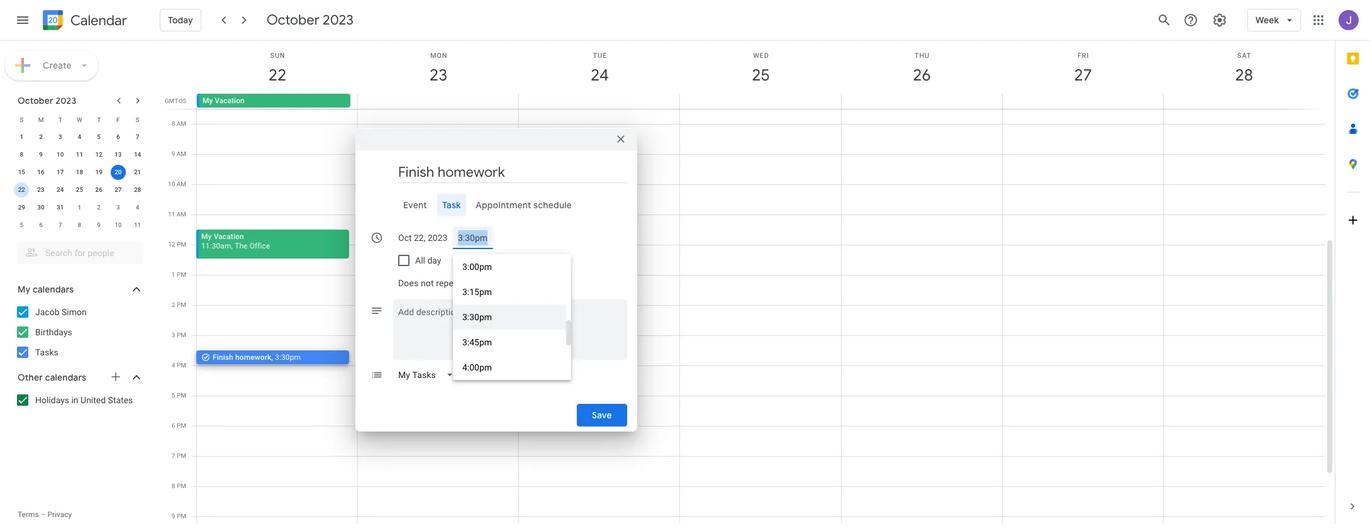 Task type: locate. For each thing, give the bounding box(es) containing it.
–
[[41, 510, 46, 519]]

2 horizontal spatial 7
[[172, 452, 175, 459]]

cell down 24 link on the top of page
[[519, 94, 680, 109]]

8 pm from the top
[[177, 452, 186, 459]]

cell
[[358, 94, 519, 109], [519, 94, 680, 109], [680, 94, 841, 109], [841, 94, 1002, 109], [1002, 94, 1163, 109], [1163, 94, 1324, 109]]

0 vertical spatial 22
[[268, 65, 286, 86]]

9 for november 9 element on the top left
[[97, 221, 101, 228]]

1 am from the top
[[177, 120, 186, 127]]

today
[[168, 14, 193, 26]]

0 vertical spatial 27
[[1073, 65, 1091, 86]]

0 vertical spatial 12
[[95, 151, 102, 158]]

3:45pm
[[462, 337, 492, 347]]

9 inside november 9 element
[[97, 221, 101, 228]]

1 row from the top
[[12, 111, 147, 128]]

8 down '7 pm'
[[172, 483, 175, 489]]

t
[[58, 116, 62, 123], [97, 116, 101, 123]]

None field
[[393, 272, 489, 294], [393, 364, 464, 386], [393, 272, 489, 294], [393, 364, 464, 386]]

25 inside 25 element
[[76, 186, 83, 193]]

am down 9 am
[[177, 181, 186, 187]]

1 vertical spatial 2
[[97, 204, 101, 211]]

9 pm from the top
[[177, 483, 186, 489]]

0 vertical spatial vacation
[[215, 96, 245, 105]]

wed
[[753, 52, 769, 60]]

6 row from the top
[[12, 199, 147, 216]]

2 row from the top
[[12, 128, 147, 146]]

23
[[429, 65, 447, 86], [37, 186, 45, 193]]

2 vertical spatial 2
[[172, 301, 175, 308]]

11 down 10 am
[[168, 211, 175, 218]]

2 vertical spatial 4
[[172, 362, 175, 369]]

9 am
[[172, 150, 186, 157]]

3 up 10 element
[[58, 133, 62, 140]]

0 vertical spatial 5
[[97, 133, 101, 140]]

calendars for other calendars
[[45, 372, 86, 383]]

28 inside 28 element
[[134, 186, 141, 193]]

3:30pm option
[[453, 305, 566, 330]]

10 up 11 am
[[168, 181, 175, 187]]

gmt-
[[165, 98, 179, 104]]

0 horizontal spatial 25
[[76, 186, 83, 193]]

26 link
[[908, 61, 937, 90]]

office
[[250, 242, 270, 250]]

pm for 9 pm
[[177, 513, 186, 520]]

cell down 27 link
[[1002, 94, 1163, 109]]

row containing 8
[[12, 146, 147, 164]]

1 horizontal spatial 5
[[97, 133, 101, 140]]

24 down "17" element
[[57, 186, 64, 193]]

0 horizontal spatial 7
[[58, 221, 62, 228]]

9 pm
[[172, 513, 186, 520]]

2 down 26 element at the top left
[[97, 204, 101, 211]]

12 inside the 12 element
[[95, 151, 102, 158]]

7 for 7 pm
[[172, 452, 175, 459]]

pm up 1 pm
[[177, 241, 186, 248]]

10 for 10 element
[[57, 151, 64, 158]]

4 for 4 pm
[[172, 362, 175, 369]]

2 am from the top
[[177, 150, 186, 157]]

cell down 28 link
[[1163, 94, 1324, 109]]

november 5 element
[[14, 218, 29, 233]]

0 vertical spatial october 2023
[[267, 11, 354, 29]]

week
[[1256, 14, 1279, 26]]

pm for 7 pm
[[177, 452, 186, 459]]

1 s from the left
[[20, 116, 24, 123]]

finish homework , 3:30pm
[[213, 353, 301, 362]]

26 down thu
[[912, 65, 930, 86]]

cell down 23 link
[[358, 94, 519, 109]]

4:00pm option
[[453, 355, 566, 380]]

0 vertical spatial 3:30pm
[[462, 312, 492, 322]]

2 vertical spatial 5
[[172, 392, 175, 399]]

0 horizontal spatial 2
[[39, 133, 43, 140]]

20, today element
[[111, 165, 126, 180]]

24 inside grid
[[590, 65, 608, 86]]

3:30pm inside option
[[462, 312, 492, 322]]

7 up 14
[[136, 133, 139, 140]]

12
[[95, 151, 102, 158], [168, 241, 175, 248]]

1 horizontal spatial 6
[[116, 133, 120, 140]]

3:30pm up 3:45pm
[[462, 312, 492, 322]]

0 vertical spatial calendars
[[33, 284, 74, 295]]

pm for 4 pm
[[177, 362, 186, 369]]

0 horizontal spatial 26
[[95, 186, 102, 193]]

8 for the november 8 element
[[78, 221, 81, 228]]

1 horizontal spatial s
[[136, 116, 139, 123]]

6 pm from the top
[[177, 392, 186, 399]]

0 vertical spatial 2
[[39, 133, 43, 140]]

row group
[[12, 128, 147, 234]]

cell down the 25 link at top right
[[680, 94, 841, 109]]

3:30pm inside grid
[[275, 353, 301, 362]]

30 element
[[33, 200, 48, 215]]

0 horizontal spatial 11
[[76, 151, 83, 158]]

1 vertical spatial 10
[[168, 181, 175, 187]]

3 down 2 pm
[[172, 332, 175, 338]]

4 pm from the top
[[177, 332, 186, 338]]

10 up 17
[[57, 151, 64, 158]]

0 horizontal spatial 27
[[115, 186, 122, 193]]

s
[[20, 116, 24, 123], [136, 116, 139, 123]]

11 inside grid
[[168, 211, 175, 218]]

1 for 1 pm
[[172, 271, 175, 278]]

1 vertical spatial 28
[[134, 186, 141, 193]]

1 vertical spatial 11
[[168, 211, 175, 218]]

1
[[20, 133, 23, 140], [78, 204, 81, 211], [172, 271, 175, 278]]

4 for november 4 "element"
[[136, 204, 139, 211]]

calendars inside the my calendars dropdown button
[[33, 284, 74, 295]]

4 row from the top
[[12, 164, 147, 181]]

1 for november 1 element at the top left
[[78, 204, 81, 211]]

28
[[1235, 65, 1253, 86], [134, 186, 141, 193]]

day
[[427, 255, 441, 266]]

0 vertical spatial 28
[[1235, 65, 1253, 86]]

1 horizontal spatial 3
[[116, 204, 120, 211]]

pm down 5 pm
[[177, 422, 186, 429]]

row containing 22
[[12, 181, 147, 199]]

october 2023
[[267, 11, 354, 29], [18, 95, 76, 106]]

t left the f
[[97, 116, 101, 123]]

7 down 31 element
[[58, 221, 62, 228]]

2 horizontal spatial 3
[[172, 332, 175, 338]]

create
[[43, 60, 72, 71]]

0 vertical spatial 25
[[751, 65, 769, 86]]

5
[[97, 133, 101, 140], [20, 221, 23, 228], [172, 392, 175, 399]]

2 horizontal spatial 1
[[172, 271, 175, 278]]

8 down gmt-
[[172, 120, 175, 127]]

3 for november 3 element
[[116, 204, 120, 211]]

tab list
[[1336, 41, 1370, 489], [366, 194, 627, 216]]

november 6 element
[[33, 218, 48, 233]]

pm down 3 pm
[[177, 362, 186, 369]]

1 vertical spatial 26
[[95, 186, 102, 193]]

24 link
[[585, 61, 614, 90]]

6 down 30 element
[[39, 221, 43, 228]]

row containing s
[[12, 111, 147, 128]]

1 horizontal spatial 11
[[134, 221, 141, 228]]

4 down 28 element
[[136, 204, 139, 211]]

1 vertical spatial 6
[[39, 221, 43, 228]]

7 pm from the top
[[177, 422, 186, 429]]

1 vertical spatial 7
[[58, 221, 62, 228]]

2 down 1 pm
[[172, 301, 175, 308]]

27 inside grid
[[1073, 65, 1091, 86]]

f
[[116, 116, 120, 123]]

pm down 8 pm
[[177, 513, 186, 520]]

6 inside grid
[[172, 422, 175, 429]]

4 up 5 pm
[[172, 362, 175, 369]]

my for my vacation 11:30am , the office
[[201, 232, 212, 241]]

5 row from the top
[[12, 181, 147, 199]]

1 horizontal spatial 4
[[136, 204, 139, 211]]

5 up the 12 element
[[97, 133, 101, 140]]

week button
[[1248, 5, 1301, 35]]

1 vertical spatial 22
[[18, 186, 25, 193]]

pm down '7 pm'
[[177, 483, 186, 489]]

0 vertical spatial 2023
[[323, 11, 354, 29]]

0 horizontal spatial t
[[58, 116, 62, 123]]

12 down 11 am
[[168, 241, 175, 248]]

october 2023 grid
[[12, 111, 147, 234]]

2 down m
[[39, 133, 43, 140]]

10 down november 3 element
[[115, 221, 122, 228]]

1 horizontal spatial 26
[[912, 65, 930, 86]]

10 inside grid
[[168, 181, 175, 187]]

1 vertical spatial 3:30pm
[[275, 353, 301, 362]]

thu
[[915, 52, 930, 60]]

cell down 26 link
[[841, 94, 1002, 109]]

pm up 6 pm
[[177, 392, 186, 399]]

25 element
[[72, 182, 87, 198]]

0 vertical spatial ,
[[231, 242, 233, 250]]

3 row from the top
[[12, 146, 147, 164]]

5 inside grid
[[172, 392, 175, 399]]

vacation inside my vacation 11:30am , the office
[[214, 232, 244, 241]]

1 vertical spatial october
[[18, 95, 53, 106]]

pm for 1 pm
[[177, 271, 186, 278]]

1 vertical spatial vacation
[[214, 232, 244, 241]]

5 down 4 pm
[[172, 392, 175, 399]]

25 inside 'wed 25'
[[751, 65, 769, 86]]

0 vertical spatial 7
[[136, 133, 139, 140]]

my inside my vacation 11:30am , the office
[[201, 232, 212, 241]]

22 cell
[[12, 181, 31, 199]]

5 for 5 pm
[[172, 392, 175, 399]]

1 vertical spatial 1
[[78, 204, 81, 211]]

9 down 8 pm
[[172, 513, 175, 520]]

7 inside grid
[[172, 452, 175, 459]]

2 inside grid
[[172, 301, 175, 308]]

sun 22
[[268, 52, 286, 86]]

2 vertical spatial 3
[[172, 332, 175, 338]]

12 up 19 at the top
[[95, 151, 102, 158]]

0 vertical spatial 26
[[912, 65, 930, 86]]

1 vertical spatial 23
[[37, 186, 45, 193]]

calendars up jacob
[[33, 284, 74, 295]]

1 vertical spatial 2023
[[56, 95, 76, 106]]

24 down tue
[[590, 65, 608, 86]]

23 down mon on the top of the page
[[429, 65, 447, 86]]

pm up 2 pm
[[177, 271, 186, 278]]

1 up 15
[[20, 133, 23, 140]]

0 horizontal spatial 3
[[58, 133, 62, 140]]

november 11 element
[[130, 218, 145, 233]]

12 pm
[[168, 241, 186, 248]]

21
[[134, 169, 141, 176]]

2 vertical spatial 1
[[172, 271, 175, 278]]

1 horizontal spatial 25
[[751, 65, 769, 86]]

settings menu image
[[1212, 13, 1228, 28]]

october up sun
[[267, 11, 320, 29]]

1 vertical spatial 5
[[20, 221, 23, 228]]

17 element
[[53, 165, 68, 180]]

None search field
[[0, 237, 156, 264]]

0 horizontal spatial 24
[[57, 186, 64, 193]]

3:45pm option
[[453, 330, 566, 355]]

3 pm
[[172, 332, 186, 338]]

0 horizontal spatial 28
[[134, 186, 141, 193]]

november 3 element
[[111, 200, 126, 215]]

thu 26
[[912, 52, 930, 86]]

1 horizontal spatial 10
[[115, 221, 122, 228]]

5 pm from the top
[[177, 362, 186, 369]]

6 for november 6 element
[[39, 221, 43, 228]]

vacation up the
[[214, 232, 244, 241]]

, left the
[[231, 242, 233, 250]]

1 vertical spatial ,
[[271, 353, 273, 362]]

11 up "18"
[[76, 151, 83, 158]]

27 down 20, today element
[[115, 186, 122, 193]]

1 horizontal spatial 3:30pm
[[462, 312, 492, 322]]

1 pm from the top
[[177, 241, 186, 248]]

11
[[76, 151, 83, 158], [168, 211, 175, 218], [134, 221, 141, 228]]

9 down november 2 element
[[97, 221, 101, 228]]

1 vertical spatial 12
[[168, 241, 175, 248]]

12 inside grid
[[168, 241, 175, 248]]

1 vertical spatial my
[[201, 232, 212, 241]]

october 2023 up m
[[18, 95, 76, 106]]

0 horizontal spatial 10
[[57, 151, 64, 158]]

my inside button
[[203, 96, 213, 105]]

my inside dropdown button
[[18, 284, 30, 295]]

row
[[12, 111, 147, 128], [12, 128, 147, 146], [12, 146, 147, 164], [12, 164, 147, 181], [12, 181, 147, 199], [12, 199, 147, 216], [12, 216, 147, 234]]

30
[[37, 204, 45, 211]]

3 down 27 'element'
[[116, 204, 120, 211]]

am for 8 am
[[177, 120, 186, 127]]

s left m
[[20, 116, 24, 123]]

9
[[172, 150, 175, 157], [39, 151, 43, 158], [97, 221, 101, 228], [172, 513, 175, 520]]

3:15pm
[[462, 287, 492, 297]]

pm up 8 pm
[[177, 452, 186, 459]]

calendar element
[[40, 8, 127, 35]]

20
[[115, 169, 122, 176]]

22
[[268, 65, 286, 86], [18, 186, 25, 193]]

tab list containing event
[[366, 194, 627, 216]]

pm for 2 pm
[[177, 301, 186, 308]]

29
[[18, 204, 25, 211]]

0 vertical spatial 3
[[58, 133, 62, 140]]

vacation right 05
[[215, 96, 245, 105]]

25 down the 18 element
[[76, 186, 83, 193]]

11 for 11 element
[[76, 151, 83, 158]]

1 down 12 pm
[[172, 271, 175, 278]]

26 down '19' element
[[95, 186, 102, 193]]

9 up 16
[[39, 151, 43, 158]]

0 horizontal spatial october
[[18, 95, 53, 106]]

1 t from the left
[[58, 116, 62, 123]]

october 2023 up sun
[[267, 11, 354, 29]]

25 down wed
[[751, 65, 769, 86]]

1 down 25 element
[[78, 204, 81, 211]]

1 vertical spatial calendars
[[45, 372, 86, 383]]

simon
[[62, 307, 87, 317]]

, right the finish
[[271, 353, 273, 362]]

1 horizontal spatial 28
[[1235, 65, 1253, 86]]

s right the f
[[136, 116, 139, 123]]

2 pm from the top
[[177, 271, 186, 278]]

11 down november 4 "element"
[[134, 221, 141, 228]]

4 inside grid
[[172, 362, 175, 369]]

4 am from the top
[[177, 211, 186, 218]]

5 down the 29 element in the top left of the page
[[20, 221, 23, 228]]

1 horizontal spatial 27
[[1073, 65, 1091, 86]]

5 inside november 5 element
[[20, 221, 23, 228]]

2 horizontal spatial 4
[[172, 362, 175, 369]]

22 element
[[14, 182, 29, 198]]

1 horizontal spatial 1
[[78, 204, 81, 211]]

16 element
[[33, 165, 48, 180]]

0 vertical spatial 24
[[590, 65, 608, 86]]

22 down sun
[[268, 65, 286, 86]]

9 up 10 am
[[172, 150, 175, 157]]

3 am from the top
[[177, 181, 186, 187]]

1 horizontal spatial 2
[[97, 204, 101, 211]]

18
[[76, 169, 83, 176]]

2 t from the left
[[97, 116, 101, 123]]

9 for 9 pm
[[172, 513, 175, 520]]

6 down the f
[[116, 133, 120, 140]]

3:30pm
[[462, 312, 492, 322], [275, 353, 301, 362]]

2 horizontal spatial 5
[[172, 392, 175, 399]]

1 horizontal spatial october 2023
[[267, 11, 354, 29]]

4 cell from the left
[[841, 94, 1002, 109]]

2
[[39, 133, 43, 140], [97, 204, 101, 211], [172, 301, 175, 308]]

0 horizontal spatial 3:30pm
[[275, 353, 301, 362]]

vacation inside button
[[215, 96, 245, 105]]

calendars inside other calendars dropdown button
[[45, 372, 86, 383]]

10 element
[[53, 147, 68, 162]]

am down 05
[[177, 120, 186, 127]]

12 element
[[91, 147, 106, 162]]

2 vertical spatial 10
[[115, 221, 122, 228]]

28 down 21 element
[[134, 186, 141, 193]]

my calendars button
[[3, 279, 156, 299]]

am down 8 am
[[177, 150, 186, 157]]

1 vertical spatial october 2023
[[18, 95, 76, 106]]

21 element
[[130, 165, 145, 180]]

sat
[[1238, 52, 1252, 60]]

1 inside grid
[[172, 271, 175, 278]]

23 down the 16 element
[[37, 186, 45, 193]]

terms link
[[18, 510, 39, 519]]

am up 12 pm
[[177, 211, 186, 218]]

2 vertical spatial 6
[[172, 422, 175, 429]]

1 vertical spatial 25
[[76, 186, 83, 193]]

4 down the w
[[78, 133, 81, 140]]

3 pm from the top
[[177, 301, 186, 308]]

2 vertical spatial 7
[[172, 452, 175, 459]]

calendars
[[33, 284, 74, 295], [45, 372, 86, 383]]

am
[[177, 120, 186, 127], [177, 150, 186, 157], [177, 181, 186, 187], [177, 211, 186, 218]]

12 for 12 pm
[[168, 241, 175, 248]]

row containing 15
[[12, 164, 147, 181]]

27 inside 'element'
[[115, 186, 122, 193]]

22 down 15 element at the left
[[18, 186, 25, 193]]

vacation for my vacation 11:30am , the office
[[214, 232, 244, 241]]

t left the w
[[58, 116, 62, 123]]

1 vertical spatial 27
[[115, 186, 122, 193]]

3 inside grid
[[172, 332, 175, 338]]

2023
[[323, 11, 354, 29], [56, 95, 76, 106]]

october up m
[[18, 95, 53, 106]]

3 for 3 pm
[[172, 332, 175, 338]]

1 horizontal spatial 24
[[590, 65, 608, 86]]

6
[[116, 133, 120, 140], [39, 221, 43, 228], [172, 422, 175, 429]]

0 vertical spatial 10
[[57, 151, 64, 158]]

pm for 3 pm
[[177, 332, 186, 338]]

pm
[[177, 241, 186, 248], [177, 271, 186, 278], [177, 301, 186, 308], [177, 332, 186, 338], [177, 362, 186, 369], [177, 392, 186, 399], [177, 422, 186, 429], [177, 452, 186, 459], [177, 483, 186, 489], [177, 513, 186, 520]]

vacation
[[215, 96, 245, 105], [214, 232, 244, 241]]

birthdays
[[35, 327, 72, 337]]

november 10 element
[[111, 218, 126, 233]]

0 horizontal spatial 23
[[37, 186, 45, 193]]

6 up '7 pm'
[[172, 422, 175, 429]]

22 link
[[263, 61, 292, 90]]

m
[[38, 116, 44, 123]]

8 for 8 am
[[172, 120, 175, 127]]

fri
[[1078, 52, 1089, 60]]

25
[[751, 65, 769, 86], [76, 186, 83, 193]]

0 horizontal spatial 5
[[20, 221, 23, 228]]

4 inside "element"
[[136, 204, 139, 211]]

0 vertical spatial 23
[[429, 65, 447, 86]]

pm down 1 pm
[[177, 301, 186, 308]]

0 vertical spatial my
[[203, 96, 213, 105]]

united
[[81, 395, 106, 405]]

2 pm
[[172, 301, 186, 308]]

3:30pm right "homework"
[[275, 353, 301, 362]]

22 inside 22 element
[[18, 186, 25, 193]]

7 up 8 pm
[[172, 452, 175, 459]]

27 down fri
[[1073, 65, 1091, 86]]

6 for 6 pm
[[172, 422, 175, 429]]

0 horizontal spatial 6
[[39, 221, 43, 228]]

2 horizontal spatial 10
[[168, 181, 175, 187]]

pm down 2 pm
[[177, 332, 186, 338]]

8 down november 1 element at the top left
[[78, 221, 81, 228]]

gmt-05
[[165, 98, 186, 104]]

2 horizontal spatial 6
[[172, 422, 175, 429]]

8
[[172, 120, 175, 127], [20, 151, 23, 158], [78, 221, 81, 228], [172, 483, 175, 489]]

12 for 12
[[95, 151, 102, 158]]

tasks
[[35, 347, 58, 357]]

10 for 10 am
[[168, 181, 175, 187]]

october
[[267, 11, 320, 29], [18, 95, 53, 106]]

7 row from the top
[[12, 216, 147, 234]]

10 pm from the top
[[177, 513, 186, 520]]

2 horizontal spatial 11
[[168, 211, 175, 218]]

1 pm
[[172, 271, 186, 278]]

grid
[[161, 41, 1335, 524]]

1 vertical spatial 3
[[116, 204, 120, 211]]

26 inside grid
[[912, 65, 930, 86]]

0 vertical spatial 1
[[20, 133, 23, 140]]

28 down sat
[[1235, 65, 1253, 86]]

my calendars
[[18, 284, 74, 295]]

1 horizontal spatial t
[[97, 116, 101, 123]]

1 vertical spatial 4
[[136, 204, 139, 211]]

calendars up in
[[45, 372, 86, 383]]



Task type: vqa. For each thing, say whether or not it's contained in the screenshot.


Task type: describe. For each thing, give the bounding box(es) containing it.
4 pm
[[172, 362, 186, 369]]

25 link
[[746, 61, 775, 90]]

my calendars list
[[3, 302, 156, 362]]

11:30am
[[201, 242, 231, 250]]

mon 23
[[429, 52, 448, 86]]

0 horizontal spatial 1
[[20, 133, 23, 140]]

the
[[235, 242, 248, 250]]

in
[[71, 395, 78, 405]]

6 pm
[[172, 422, 186, 429]]

10 am
[[168, 181, 186, 187]]

7 pm
[[172, 452, 186, 459]]

holidays in united states
[[35, 395, 133, 405]]

14 element
[[130, 147, 145, 162]]

calendar
[[70, 12, 127, 29]]

23 link
[[424, 61, 453, 90]]

3:00pm option
[[453, 254, 566, 279]]

0 horizontal spatial october 2023
[[18, 95, 76, 106]]

my vacation 11:30am , the office
[[201, 232, 270, 250]]

task
[[442, 199, 461, 211]]

20 cell
[[109, 164, 128, 181]]

8 up 15
[[20, 151, 23, 158]]

26 inside october 2023 "grid"
[[95, 186, 102, 193]]

jacob simon
[[35, 307, 87, 317]]

, inside my vacation 11:30am , the office
[[231, 242, 233, 250]]

15 element
[[14, 165, 29, 180]]

appointment schedule
[[476, 199, 572, 211]]

sat 28
[[1235, 52, 1253, 86]]

0 horizontal spatial 4
[[78, 133, 81, 140]]

november 8 element
[[72, 218, 87, 233]]

event
[[403, 199, 427, 211]]

terms – privacy
[[18, 510, 72, 519]]

27 element
[[111, 182, 126, 198]]

3 cell from the left
[[680, 94, 841, 109]]

fri 27
[[1073, 52, 1091, 86]]

23 element
[[33, 182, 48, 198]]

22 inside grid
[[268, 65, 286, 86]]

28 inside grid
[[1235, 65, 1253, 86]]

other calendars button
[[3, 367, 156, 388]]

1 cell from the left
[[358, 94, 519, 109]]

create button
[[5, 50, 98, 81]]

holidays
[[35, 395, 69, 405]]

24 inside "row group"
[[57, 186, 64, 193]]

november 7 element
[[53, 218, 68, 233]]

other
[[18, 372, 43, 383]]

19 element
[[91, 165, 106, 180]]

november 9 element
[[91, 218, 106, 233]]

2 for november 2 element
[[97, 204, 101, 211]]

wed 25
[[751, 52, 769, 86]]

november 1 element
[[72, 200, 87, 215]]

15
[[18, 169, 25, 176]]

calendar heading
[[68, 12, 127, 29]]

pm for 12 pm
[[177, 241, 186, 248]]

11 element
[[72, 147, 87, 162]]

all
[[415, 255, 425, 266]]

7 for november 7 element
[[58, 221, 62, 228]]

row containing 29
[[12, 199, 147, 216]]

am for 9 am
[[177, 150, 186, 157]]

1 horizontal spatial tab list
[[1336, 41, 1370, 489]]

2 for 2 pm
[[172, 301, 175, 308]]

pm for 6 pm
[[177, 422, 186, 429]]

start time list box
[[453, 254, 571, 380]]

grid containing 22
[[161, 41, 1335, 524]]

task button
[[437, 194, 466, 216]]

other calendars
[[18, 372, 86, 383]]

2 s from the left
[[136, 116, 139, 123]]

3:00pm
[[462, 262, 492, 272]]

all day
[[415, 255, 441, 266]]

19
[[95, 169, 102, 176]]

add other calendars image
[[109, 371, 122, 383]]

5 pm
[[172, 392, 186, 399]]

w
[[77, 116, 82, 123]]

17
[[57, 169, 64, 176]]

Add title text field
[[398, 163, 627, 182]]

10 for november 10 element
[[115, 221, 122, 228]]

5 cell from the left
[[1002, 94, 1163, 109]]

my for my calendars
[[18, 284, 30, 295]]

privacy
[[48, 510, 72, 519]]

states
[[108, 395, 133, 405]]

1 horizontal spatial october
[[267, 11, 320, 29]]

18 element
[[72, 165, 87, 180]]

row containing 5
[[12, 216, 147, 234]]

29 element
[[14, 200, 29, 215]]

am for 11 am
[[177, 211, 186, 218]]

row containing 1
[[12, 128, 147, 146]]

11 for november 11 element on the top left of the page
[[134, 221, 141, 228]]

Start time text field
[[458, 230, 488, 245]]

28 element
[[130, 182, 145, 198]]

tue 24
[[590, 52, 608, 86]]

27 link
[[1069, 61, 1098, 90]]

Search for people text field
[[25, 242, 136, 264]]

my vacation row
[[191, 94, 1335, 109]]

pm for 5 pm
[[177, 392, 186, 399]]

23 inside mon 23
[[429, 65, 447, 86]]

13
[[115, 151, 122, 158]]

today button
[[160, 5, 201, 35]]

jacob
[[35, 307, 59, 317]]

homework
[[235, 353, 271, 362]]

8 for 8 pm
[[172, 483, 175, 489]]

november 2 element
[[91, 200, 106, 215]]

terms
[[18, 510, 39, 519]]

05
[[179, 98, 186, 104]]

14
[[134, 151, 141, 158]]

4:00pm
[[462, 362, 492, 372]]

schedule
[[534, 199, 572, 211]]

am for 10 am
[[177, 181, 186, 187]]

calendars for my calendars
[[33, 284, 74, 295]]

finish
[[213, 353, 233, 362]]

16
[[37, 169, 45, 176]]

9 for 9 am
[[172, 150, 175, 157]]

28 link
[[1230, 61, 1259, 90]]

vacation for my vacation
[[215, 96, 245, 105]]

5 for november 5 element
[[20, 221, 23, 228]]

6 cell from the left
[[1163, 94, 1324, 109]]

1 horizontal spatial ,
[[271, 353, 273, 362]]

8 am
[[172, 120, 186, 127]]

my for my vacation
[[203, 96, 213, 105]]

privacy link
[[48, 510, 72, 519]]

sun
[[270, 52, 285, 60]]

my vacation
[[203, 96, 245, 105]]

11 am
[[168, 211, 186, 218]]

mon
[[430, 52, 448, 60]]

my vacation button
[[199, 94, 350, 108]]

Start date text field
[[398, 230, 448, 245]]

main drawer image
[[15, 13, 30, 28]]

31 element
[[53, 200, 68, 215]]

23 inside row
[[37, 186, 45, 193]]

2 cell from the left
[[519, 94, 680, 109]]

1 horizontal spatial 2023
[[323, 11, 354, 29]]

Add description text field
[[393, 305, 627, 350]]

13 element
[[111, 147, 126, 162]]

tue
[[593, 52, 607, 60]]

row group containing 1
[[12, 128, 147, 234]]

8 pm
[[172, 483, 186, 489]]

november 4 element
[[130, 200, 145, 215]]

11 for 11 am
[[168, 211, 175, 218]]

3:15pm option
[[453, 279, 566, 305]]

24 element
[[53, 182, 68, 198]]

event button
[[398, 194, 432, 216]]

appointment schedule button
[[471, 194, 577, 216]]

26 element
[[91, 182, 106, 198]]

31
[[57, 204, 64, 211]]

pm for 8 pm
[[177, 483, 186, 489]]



